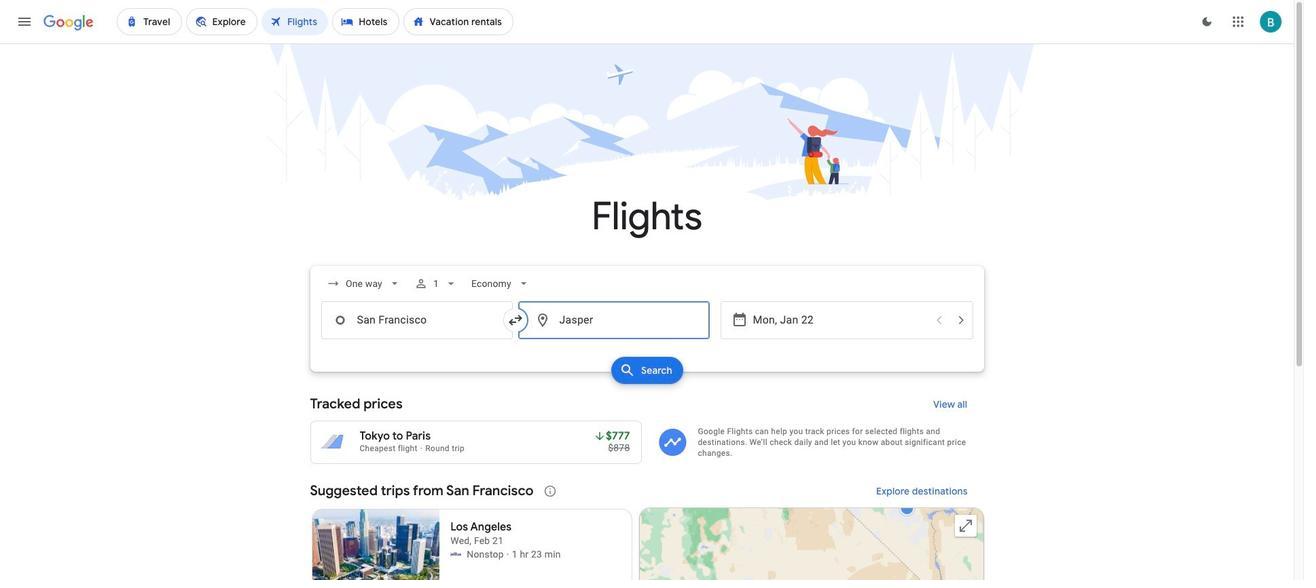 Task type: describe. For each thing, give the bounding box(es) containing it.
878 US dollars text field
[[608, 443, 630, 454]]

Departure text field
[[753, 302, 927, 339]]

suggested trips from san francisco region
[[310, 475, 984, 581]]



Task type: locate. For each thing, give the bounding box(es) containing it.
main menu image
[[16, 14, 33, 30]]

swap origin and destination. image
[[507, 312, 523, 329]]

 image inside tracked prices region
[[420, 444, 423, 454]]

tracked prices region
[[310, 389, 984, 465]]

None text field
[[321, 302, 513, 340], [518, 302, 709, 340], [321, 302, 513, 340], [518, 302, 709, 340]]

 image
[[507, 548, 509, 562]]

 image inside suggested trips from san francisco region
[[507, 548, 509, 562]]

Flight search field
[[299, 266, 995, 389]]

change appearance image
[[1191, 5, 1223, 38]]

 image
[[420, 444, 423, 454]]

jetblue image
[[450, 550, 461, 560]]

None field
[[321, 272, 406, 296], [466, 272, 536, 296], [321, 272, 406, 296], [466, 272, 536, 296]]

777 US dollars text field
[[606, 430, 630, 444]]



Task type: vqa. For each thing, say whether or not it's contained in the screenshot.
trips
no



